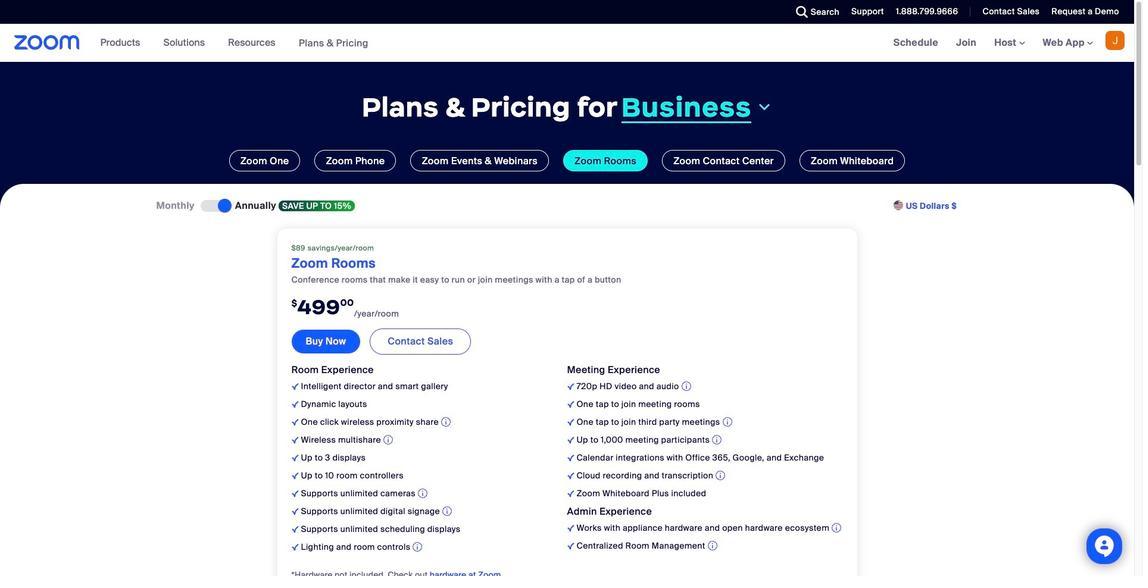 Task type: locate. For each thing, give the bounding box(es) containing it.
meetings navigation
[[885, 24, 1134, 63]]

banner
[[0, 24, 1134, 63]]

profile picture image
[[1106, 31, 1125, 50]]

main content
[[0, 24, 1134, 576]]

down image
[[757, 100, 773, 115]]



Task type: describe. For each thing, give the bounding box(es) containing it.
tabs of zoom services tab list
[[18, 150, 1117, 172]]

zoom logo image
[[14, 35, 80, 50]]

product information navigation
[[91, 24, 378, 63]]



Task type: vqa. For each thing, say whether or not it's contained in the screenshot.
with
no



